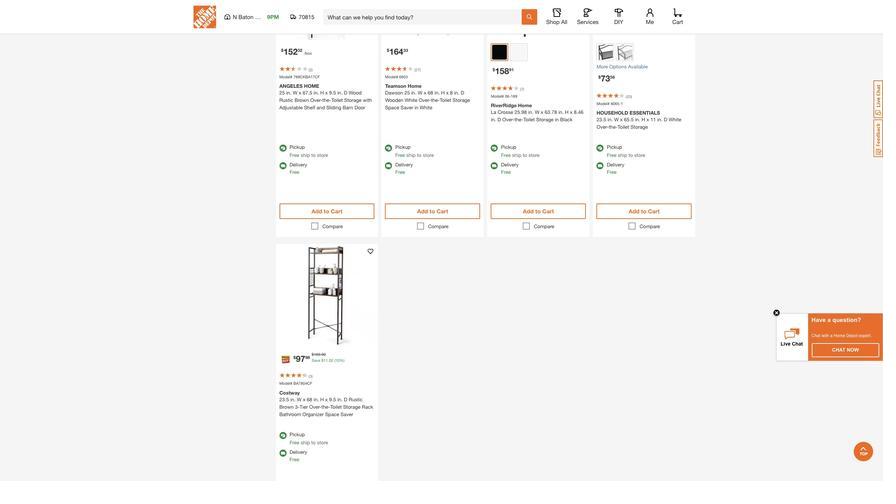 Task type: describe. For each thing, give the bounding box(es) containing it.
add for 25 in. w x 67.5 in. h x 9.5 in. d wood rustic brown over-the-toilet storage with adjustable shelf and sliding barn door image
[[312, 208, 322, 215]]

angeles home 25 in. w x 67.5 in. h x 9.5 in. d wood rustic brown over-the-toilet storage with adjustable shelf and sliding barn door
[[280, 83, 372, 111]]

pickup for the dawson 25 in. w x 68 in. h x 8 in. d wooden white over-the-toilet storage space saver in white image in the top of the page
[[396, 144, 411, 150]]

63.78
[[545, 109, 557, 115]]

delivery for la crosse 25.98 in. w x 63.78 in. h x 8.46 in. d over-the-toilet storage in black 'image' in the top of the page available for pickup icon
[[501, 162, 519, 168]]

tier
[[300, 404, 308, 410]]

costway 23.5 in. w x 68 in. h x 9.5 in. d rustic brown 3-tier over-the-toilet storage rack bathroom organizer space saver
[[280, 390, 373, 417]]

2
[[310, 67, 312, 72]]

d inside teamson home dawson 25 in. w x 68 in. h x 8 in. d wooden white over-the-toilet storage space saver in white
[[461, 90, 465, 96]]

model# 6803
[[385, 74, 408, 79]]

storage for teamson home dawson 25 in. w x 68 in. h x 8 in. d wooden white over-the-toilet storage space saver in white
[[453, 97, 470, 103]]

household
[[597, 110, 629, 116]]

model# for costway 23.5 in. w x 68 in. h x 9.5 in. d rustic brown 3-tier over-the-toilet storage rack bathroom organizer space saver
[[280, 381, 293, 386]]

w inside teamson home dawson 25 in. w x 68 in. h x 8 in. d wooden white over-the-toilet storage space saver in white
[[418, 90, 423, 96]]

788ckba17cf
[[294, 74, 320, 79]]

) for teamson home dawson 25 in. w x 68 in. h x 8 in. d wooden white over-the-toilet storage space saver in white
[[420, 67, 421, 72]]

black image
[[493, 45, 507, 60]]

02
[[329, 358, 334, 363]]

baton
[[239, 13, 254, 20]]

delivery free for available for pickup icon for the dawson 25 in. w x 68 in. h x 8 in. d wooden white over-the-toilet storage space saver in white image in the top of the page
[[396, 162, 413, 175]]

teamson home dawson 25 in. w x 68 in. h x 8 in. d wooden white over-the-toilet storage space saver in white
[[385, 83, 470, 111]]

depot
[[847, 333, 858, 338]]

ship for 25 in. w x 67.5 in. h x 9.5 in. d wood rustic brown over-the-toilet storage with adjustable shelf and sliding barn door image
[[301, 152, 310, 158]]

2 vertical spatial home
[[834, 333, 846, 338]]

save
[[312, 358, 321, 363]]

8065-
[[611, 101, 621, 106]]

chat
[[833, 347, 846, 353]]

( for ( 2 )
[[309, 67, 310, 72]]

158
[[495, 66, 509, 76]]

( 7 )
[[520, 87, 525, 91]]

space inside teamson home dawson 25 in. w x 68 in. h x 8 in. d wooden white over-the-toilet storage space saver in white
[[385, 105, 399, 111]]

ship for 23.5 in. w x 65.5 in. h x 11 in. d white over-the-toilet storage image
[[618, 152, 628, 158]]

add for 23.5 in. w x 65.5 in. h x 11 in. d white over-the-toilet storage image
[[629, 208, 640, 215]]

black
[[561, 117, 573, 123]]

the- for teamson home dawson 25 in. w x 68 in. h x 8 in. d wooden white over-the-toilet storage space saver in white
[[431, 97, 440, 103]]

household essentials 23.5 in. w x 65.5 in. h x 11 in. d white over-the-toilet storage
[[597, 110, 682, 130]]

chat now
[[833, 347, 859, 353]]

adjustable
[[280, 105, 303, 111]]

chat now link
[[813, 344, 879, 357]]

compare for la crosse 25.98 in. w x 63.78 in. h x 8.46 in. d over-the-toilet storage in black 'image' in the top of the page
[[534, 223, 555, 229]]

10
[[336, 358, 340, 363]]

73
[[601, 73, 611, 83]]

la
[[491, 109, 497, 115]]

h inside riverridge home la crosse 25.98 in. w x 63.78 in. h x 8.46 in. d over-the-toilet storage in black
[[565, 109, 569, 115]]

model# for teamson home dawson 25 in. w x 68 in. h x 8 in. d wooden white over-the-toilet storage space saver in white
[[385, 74, 398, 79]]

67.5
[[303, 90, 313, 96]]

the home depot logo image
[[193, 6, 216, 28]]

8.46
[[574, 109, 584, 115]]

barn
[[343, 105, 353, 111]]

toilet for angeles home 25 in. w x 67.5 in. h x 9.5 in. d wood rustic brown over-the-toilet storage with adjustable shelf and sliding barn door
[[332, 97, 343, 103]]

%)
[[340, 358, 345, 363]]

available shipping image for add to cart button for 23.5 in. w x 65.5 in. h x 11 in. d white over-the-toilet storage image's available for pickup image
[[597, 162, 604, 169]]

organizer
[[303, 411, 324, 417]]

available
[[629, 63, 648, 69]]

store for the dawson 25 in. w x 68 in. h x 8 in. d wooden white over-the-toilet storage space saver in white image in the top of the page
[[423, 152, 434, 158]]

store for 25 in. w x 67.5 in. h x 9.5 in. d wood rustic brown over-the-toilet storage with adjustable shelf and sliding barn door image
[[317, 152, 328, 158]]

add to cart button for la crosse 25.98 in. w x 63.78 in. h x 8.46 in. d over-the-toilet storage in black 'image' in the top of the page
[[491, 204, 586, 219]]

add for the dawson 25 in. w x 68 in. h x 8 in. d wooden white over-the-toilet storage space saver in white image in the top of the page
[[418, 208, 428, 215]]

delivery free for la crosse 25.98 in. w x 63.78 in. h x 8.46 in. d over-the-toilet storage in black 'image' in the top of the page available for pickup icon
[[501, 162, 519, 175]]

available for pickup image for la crosse 25.98 in. w x 63.78 in. h x 8.46 in. d over-the-toilet storage in black 'image' in the top of the page
[[491, 145, 498, 152]]

( inside $ 109 . 00 save $ 11 . 02 ( 10 %)
[[335, 358, 336, 363]]

d inside costway 23.5 in. w x 68 in. h x 9.5 in. d rustic brown 3-tier over-the-toilet storage rack bathroom organizer space saver
[[344, 396, 348, 402]]

compare for the dawson 25 in. w x 68 in. h x 8 in. d wooden white over-the-toilet storage space saver in white image in the top of the page
[[428, 223, 449, 229]]

70815 button
[[291, 13, 315, 20]]

more options available link
[[597, 63, 692, 70]]

20
[[627, 94, 632, 99]]

compare for 25 in. w x 67.5 in. h x 9.5 in. d wood rustic brown over-the-toilet storage with adjustable shelf and sliding barn door image
[[323, 223, 343, 229]]

model# 788ckba17cf
[[280, 74, 320, 79]]

over- for teamson home dawson 25 in. w x 68 in. h x 8 in. d wooden white over-the-toilet storage space saver in white
[[419, 97, 431, 103]]

store for la crosse 25.98 in. w x 63.78 in. h x 8.46 in. d over-the-toilet storage in black 'image' in the top of the page
[[529, 152, 540, 158]]

home
[[304, 83, 319, 89]]

h inside angeles home 25 in. w x 67.5 in. h x 9.5 in. d wood rustic brown over-the-toilet storage with adjustable shelf and sliding barn door
[[320, 90, 324, 96]]

97
[[296, 354, 305, 364]]

( 27 )
[[415, 67, 421, 72]]

33
[[404, 48, 408, 53]]

$ for 97
[[294, 355, 296, 360]]

ship for la crosse 25.98 in. w x 63.78 in. h x 8.46 in. d over-the-toilet storage in black 'image' in the top of the page
[[513, 152, 522, 158]]

rack
[[362, 404, 373, 410]]

1 horizontal spatial white
[[420, 105, 433, 111]]

rouge
[[255, 13, 272, 20]]

pickup free ship to store for available for pickup image for add to cart button related to 25 in. w x 67.5 in. h x 9.5 in. d wood rustic brown over-the-toilet storage with adjustable shelf and sliding barn door image
[[290, 144, 328, 158]]

( 3 )
[[309, 374, 313, 379]]

23.5 in. w x 65.5 in. h x 11 in. d white over-the-toilet storage image
[[594, 0, 696, 40]]

25 in. w x 67.5 in. h x 9.5 in. d wood rustic brown over-the-toilet storage with adjustable shelf and sliding barn door image
[[276, 0, 378, 40]]

options
[[610, 63, 627, 69]]

32
[[298, 48, 303, 53]]

25.98
[[515, 109, 527, 115]]

space inside costway 23.5 in. w x 68 in. h x 9.5 in. d rustic brown 3-tier over-the-toilet storage rack bathroom organizer space saver
[[325, 411, 339, 417]]

over- for angeles home 25 in. w x 67.5 in. h x 9.5 in. d wood rustic brown over-the-toilet storage with adjustable shelf and sliding barn door
[[310, 97, 323, 103]]

06-
[[505, 94, 511, 98]]

$ 73 56
[[599, 73, 615, 83]]

the- for angeles home 25 in. w x 67.5 in. h x 9.5 in. d wood rustic brown over-the-toilet storage with adjustable shelf and sliding barn door
[[323, 97, 332, 103]]

( for ( 3 )
[[309, 374, 310, 379]]

over- for costway 23.5 in. w x 68 in. h x 9.5 in. d rustic brown 3-tier over-the-toilet storage rack bathroom organizer space saver
[[309, 404, 322, 410]]

$ 97 98
[[294, 354, 310, 364]]

91
[[509, 67, 514, 72]]

shop all
[[547, 18, 568, 25]]

$ 158 91
[[493, 66, 514, 76]]

cart for add to cart button related to 25 in. w x 67.5 in. h x 9.5 in. d wood rustic brown over-the-toilet storage with adjustable shelf and sliding barn door image
[[331, 208, 343, 215]]

more options available
[[597, 63, 648, 69]]

( for ( 20 )
[[626, 94, 627, 99]]

$ 152 32 /box
[[281, 47, 312, 56]]

silver image
[[617, 44, 633, 60]]

( for ( 27 )
[[415, 67, 416, 72]]

storage for angeles home 25 in. w x 67.5 in. h x 9.5 in. d wood rustic brown over-the-toilet storage with adjustable shelf and sliding barn door
[[344, 97, 362, 103]]

pickup for 25 in. w x 67.5 in. h x 9.5 in. d wood rustic brown over-the-toilet storage with adjustable shelf and sliding barn door image
[[290, 144, 305, 150]]

0 vertical spatial a
[[828, 317, 831, 323]]

the- inside household essentials 23.5 in. w x 65.5 in. h x 11 in. d white over-the-toilet storage
[[609, 124, 618, 130]]

model# 06-189
[[491, 94, 518, 98]]

wooden
[[385, 97, 404, 103]]

3
[[310, 374, 312, 379]]

add to cart for add to cart button for the dawson 25 in. w x 68 in. h x 8 in. d wooden white over-the-toilet storage space saver in white image in the top of the page
[[418, 208, 448, 215]]

bathroom
[[280, 411, 301, 417]]

toilet for teamson home dawson 25 in. w x 68 in. h x 8 in. d wooden white over-the-toilet storage space saver in white
[[440, 97, 452, 103]]

( for ( 7 )
[[520, 87, 521, 91]]

riverridge
[[491, 102, 517, 108]]

shelf
[[304, 105, 315, 111]]

pickup free ship to store for available for pickup icon for the dawson 25 in. w x 68 in. h x 8 in. d wooden white over-the-toilet storage space saver in white image in the top of the page
[[396, 144, 434, 158]]

home for 25.98
[[518, 102, 532, 108]]

00
[[322, 352, 326, 357]]

now
[[847, 347, 859, 353]]

) for angeles home 25 in. w x 67.5 in. h x 9.5 in. d wood rustic brown over-the-toilet storage with adjustable shelf and sliding barn door
[[312, 67, 313, 72]]

68 inside costway 23.5 in. w x 68 in. h x 9.5 in. d rustic brown 3-tier over-the-toilet storage rack bathroom organizer space saver
[[307, 396, 313, 402]]

1 horizontal spatial with
[[822, 333, 830, 338]]

available for pickup image for add to cart button for 23.5 in. w x 65.5 in. h x 11 in. d white over-the-toilet storage image
[[597, 145, 604, 152]]

services
[[577, 18, 599, 25]]

have
[[812, 317, 826, 323]]

70815
[[299, 13, 315, 20]]

h inside costway 23.5 in. w x 68 in. h x 9.5 in. d rustic brown 3-tier over-the-toilet storage rack bathroom organizer space saver
[[320, 396, 324, 402]]

brown inside costway 23.5 in. w x 68 in. h x 9.5 in. d rustic brown 3-tier over-the-toilet storage rack bathroom organizer space saver
[[280, 404, 294, 410]]

n
[[233, 13, 237, 20]]

dawson
[[385, 90, 403, 96]]

68 inside teamson home dawson 25 in. w x 68 in. h x 8 in. d wooden white over-the-toilet storage space saver in white
[[428, 90, 434, 96]]

rustic inside costway 23.5 in. w x 68 in. h x 9.5 in. d rustic brown 3-tier over-the-toilet storage rack bathroom organizer space saver
[[349, 396, 363, 402]]

model# ba7804cf
[[280, 381, 312, 386]]

delivery for available for pickup icon for the dawson 25 in. w x 68 in. h x 8 in. d wooden white over-the-toilet storage space saver in white image in the top of the page
[[396, 162, 413, 168]]

shop all button
[[546, 8, 568, 25]]

8
[[450, 90, 453, 96]]

1 vertical spatial a
[[831, 333, 833, 338]]

152
[[284, 47, 298, 56]]

compare for 23.5 in. w x 65.5 in. h x 11 in. d white over-the-toilet storage image
[[640, 223, 661, 229]]

shop
[[547, 18, 560, 25]]

add to cart for add to cart button related to 25 in. w x 67.5 in. h x 9.5 in. d wood rustic brown over-the-toilet storage with adjustable shelf and sliding barn door image
[[312, 208, 343, 215]]

delivery for add to cart button for 23.5 in. w x 65.5 in. h x 11 in. d white over-the-toilet storage image's available for pickup image
[[607, 162, 625, 168]]



Task type: vqa. For each thing, say whether or not it's contained in the screenshot.
Download LINK
no



Task type: locate. For each thing, give the bounding box(es) containing it.
ba7804cf
[[294, 381, 312, 386]]

model#
[[280, 74, 293, 79], [385, 74, 398, 79], [491, 94, 504, 98], [597, 101, 610, 106], [280, 381, 293, 386]]

2 horizontal spatial white
[[669, 117, 682, 123]]

over-
[[310, 97, 323, 103], [419, 97, 431, 103], [503, 117, 515, 123], [597, 124, 609, 130], [309, 404, 322, 410]]

68 left 8
[[428, 90, 434, 96]]

1 vertical spatial .
[[328, 358, 329, 363]]

services button
[[577, 8, 600, 25]]

x
[[299, 90, 302, 96], [325, 90, 328, 96], [424, 90, 427, 96], [446, 90, 449, 96], [541, 109, 544, 115], [570, 109, 573, 115], [621, 117, 623, 123], [647, 117, 650, 123], [303, 396, 306, 402], [325, 396, 328, 402]]

11 left 02
[[324, 358, 328, 363]]

$ inside $ 152 32 /box
[[281, 48, 284, 53]]

storage down wood
[[344, 97, 362, 103]]

d
[[344, 90, 348, 96], [461, 90, 465, 96], [498, 117, 501, 123], [664, 117, 668, 123], [344, 396, 348, 402]]

over- right wooden
[[419, 97, 431, 103]]

2 compare from the left
[[428, 223, 449, 229]]

/box
[[304, 51, 312, 55]]

storage inside teamson home dawson 25 in. w x 68 in. h x 8 in. d wooden white over-the-toilet storage space saver in white
[[453, 97, 470, 103]]

model# left 06-
[[491, 94, 504, 98]]

over- down household
[[597, 124, 609, 130]]

model# left 8065-
[[597, 101, 610, 106]]

over- inside household essentials 23.5 in. w x 65.5 in. h x 11 in. d white over-the-toilet storage
[[597, 124, 609, 130]]

$ left 91
[[493, 67, 495, 72]]

1 vertical spatial white
[[420, 105, 433, 111]]

dawson 25 in. w x 68 in. h x 8 in. d wooden white over-the-toilet storage space saver in white image
[[382, 0, 484, 40]]

over- inside costway 23.5 in. w x 68 in. h x 9.5 in. d rustic brown 3-tier over-the-toilet storage rack bathroom organizer space saver
[[309, 404, 322, 410]]

w down household
[[615, 117, 619, 123]]

d inside household essentials 23.5 in. w x 65.5 in. h x 11 in. d white over-the-toilet storage
[[664, 117, 668, 123]]

available shipping image for available for pickup image for add to cart button related to 25 in. w x 67.5 in. h x 9.5 in. d wood rustic brown over-the-toilet storage with adjustable shelf and sliding barn door image
[[280, 162, 287, 169]]

rustic up "adjustable"
[[280, 97, 293, 103]]

2 add to cart button from the left
[[385, 204, 481, 219]]

with
[[363, 97, 372, 103], [822, 333, 830, 338]]

25 down angeles at the left top of the page
[[280, 90, 285, 96]]

delivery free for add to cart button for 23.5 in. w x 65.5 in. h x 11 in. d white over-the-toilet storage image's available for pickup image
[[607, 162, 625, 175]]

home up 25.98
[[518, 102, 532, 108]]

to
[[311, 152, 316, 158], [417, 152, 422, 158], [523, 152, 528, 158], [629, 152, 633, 158], [324, 208, 329, 215], [430, 208, 435, 215], [536, 208, 541, 215], [642, 208, 647, 215], [311, 440, 316, 446]]

more
[[597, 63, 608, 69]]

1 horizontal spatial home
[[518, 102, 532, 108]]

pickup for 23.5 in. w x 65.5 in. h x 11 in. d white over-the-toilet storage image
[[607, 144, 622, 150]]

w left 63.78
[[535, 109, 540, 115]]

delivery for available for pickup image for add to cart button related to 25 in. w x 67.5 in. h x 9.5 in. d wood rustic brown over-the-toilet storage with adjustable shelf and sliding barn door image
[[290, 162, 307, 168]]

$ for 152
[[281, 48, 284, 53]]

add to cart button for 23.5 in. w x 65.5 in. h x 11 in. d white over-the-toilet storage image
[[597, 204, 692, 219]]

white
[[405, 97, 418, 103], [420, 105, 433, 111], [669, 117, 682, 123]]

0 vertical spatial saver
[[401, 105, 413, 111]]

23.5 in. w x 68 in. h x 9.5 in. d rustic brown 3-tier over-the-toilet storage rack bathroom organizer space saver image
[[276, 244, 378, 347]]

3 available shipping image from the left
[[491, 162, 498, 169]]

3 add to cart button from the left
[[491, 204, 586, 219]]

w inside household essentials 23.5 in. w x 65.5 in. h x 11 in. d white over-the-toilet storage
[[615, 117, 619, 123]]

space right organizer
[[325, 411, 339, 417]]

storage
[[344, 97, 362, 103], [453, 97, 470, 103], [537, 117, 554, 123], [631, 124, 648, 130], [343, 404, 361, 410]]

black image
[[598, 44, 614, 60]]

$ for 109
[[312, 352, 314, 357]]

saver right organizer
[[341, 411, 353, 417]]

1 vertical spatial in
[[555, 117, 559, 123]]

w down ( 27 )
[[418, 90, 423, 96]]

2 25 from the left
[[405, 90, 410, 96]]

brown down the 67.5
[[295, 97, 309, 103]]

costway
[[280, 390, 300, 396]]

pickup for la crosse 25.98 in. w x 63.78 in. h x 8.46 in. d over-the-toilet storage in black 'image' in the top of the page
[[501, 144, 517, 150]]

h down essentials
[[642, 117, 646, 123]]

2 available for pickup image from the left
[[491, 145, 498, 152]]

1 available shipping image from the left
[[280, 162, 287, 169]]

toilet down 8
[[440, 97, 452, 103]]

25 inside teamson home dawson 25 in. w x 68 in. h x 8 in. d wooden white over-the-toilet storage space saver in white
[[405, 90, 410, 96]]

0 vertical spatial in
[[415, 105, 419, 111]]

angeles
[[280, 83, 303, 89]]

0 vertical spatial 9.5
[[329, 90, 336, 96]]

white image
[[512, 44, 527, 60]]

109
[[314, 352, 321, 357]]

9pm
[[267, 13, 279, 20]]

0 horizontal spatial brown
[[280, 404, 294, 410]]

$ down the 00
[[322, 358, 324, 363]]

56
[[611, 74, 615, 80]]

w up '3-'
[[297, 396, 302, 402]]

ship for the dawson 25 in. w x 68 in. h x 8 in. d wooden white over-the-toilet storage space saver in white image in the top of the page
[[407, 152, 416, 158]]

0 vertical spatial space
[[385, 105, 399, 111]]

wood
[[349, 90, 362, 96]]

0 horizontal spatial home
[[408, 83, 422, 89]]

$ inside $ 164 33
[[387, 48, 390, 53]]

home inside teamson home dawson 25 in. w x 68 in. h x 8 in. d wooden white over-the-toilet storage space saver in white
[[408, 83, 422, 89]]

rustic inside angeles home 25 in. w x 67.5 in. h x 9.5 in. d wood rustic brown over-the-toilet storage with adjustable shelf and sliding barn door
[[280, 97, 293, 103]]

0 vertical spatial with
[[363, 97, 372, 103]]

available for pickup image
[[280, 145, 287, 152], [597, 145, 604, 152], [280, 432, 287, 439]]

$ down more
[[599, 74, 601, 80]]

over- down crosse
[[503, 117, 515, 123]]

storage for costway 23.5 in. w x 68 in. h x 9.5 in. d rustic brown 3-tier over-the-toilet storage rack bathroom organizer space saver
[[343, 404, 361, 410]]

h up organizer
[[320, 396, 324, 402]]

available shipping image
[[280, 162, 287, 169], [385, 162, 392, 169], [491, 162, 498, 169], [597, 162, 604, 169]]

23.5
[[597, 117, 607, 123], [280, 396, 289, 402]]

d inside angeles home 25 in. w x 67.5 in. h x 9.5 in. d wood rustic brown over-the-toilet storage with adjustable shelf and sliding barn door
[[344, 90, 348, 96]]

home for in.
[[408, 83, 422, 89]]

model# 8065-1
[[597, 101, 623, 106]]

w inside costway 23.5 in. w x 68 in. h x 9.5 in. d rustic brown 3-tier over-the-toilet storage rack bathroom organizer space saver
[[297, 396, 302, 402]]

What can we help you find today? search field
[[328, 10, 522, 24]]

$ left 32
[[281, 48, 284, 53]]

3 compare from the left
[[534, 223, 555, 229]]

space down wooden
[[385, 105, 399, 111]]

with right chat
[[822, 333, 830, 338]]

1 25 from the left
[[280, 90, 285, 96]]

1 vertical spatial space
[[325, 411, 339, 417]]

4 add to cart button from the left
[[597, 204, 692, 219]]

25
[[280, 90, 285, 96], [405, 90, 410, 96]]

in inside riverridge home la crosse 25.98 in. w x 63.78 in. h x 8.46 in. d over-the-toilet storage in black
[[555, 117, 559, 123]]

live chat image
[[874, 80, 884, 118]]

add to cart button for the dawson 25 in. w x 68 in. h x 8 in. d wooden white over-the-toilet storage space saver in white image in the top of the page
[[385, 204, 481, 219]]

a right have
[[828, 317, 831, 323]]

2 vertical spatial white
[[669, 117, 682, 123]]

h inside teamson home dawson 25 in. w x 68 in. h x 8 in. d wooden white over-the-toilet storage space saver in white
[[441, 90, 445, 96]]

h right the 67.5
[[320, 90, 324, 96]]

the- inside costway 23.5 in. w x 68 in. h x 9.5 in. d rustic brown 3-tier over-the-toilet storage rack bathroom organizer space saver
[[322, 404, 331, 410]]

cart link
[[670, 8, 686, 25]]

25 right dawson
[[405, 90, 410, 96]]

25 inside angeles home 25 in. w x 67.5 in. h x 9.5 in. d wood rustic brown over-the-toilet storage with adjustable shelf and sliding barn door
[[280, 90, 285, 96]]

189
[[511, 94, 518, 98]]

n baton rouge
[[233, 13, 272, 20]]

question?
[[833, 317, 862, 323]]

available shipping image for available for pickup icon for the dawson 25 in. w x 68 in. h x 8 in. d wooden white over-the-toilet storage space saver in white image in the top of the page
[[385, 162, 392, 169]]

model# up costway
[[280, 381, 293, 386]]

toilet inside costway 23.5 in. w x 68 in. h x 9.5 in. d rustic brown 3-tier over-the-toilet storage rack bathroom organizer space saver
[[331, 404, 342, 410]]

1 vertical spatial 11
[[324, 358, 328, 363]]

23.5 inside costway 23.5 in. w x 68 in. h x 9.5 in. d rustic brown 3-tier over-the-toilet storage rack bathroom organizer space saver
[[280, 396, 289, 402]]

1 horizontal spatial 25
[[405, 90, 410, 96]]

sliding
[[326, 105, 341, 111]]

white inside household essentials 23.5 in. w x 65.5 in. h x 11 in. d white over-the-toilet storage
[[669, 117, 682, 123]]

$ for 73
[[599, 74, 601, 80]]

toilet for costway 23.5 in. w x 68 in. h x 9.5 in. d rustic brown 3-tier over-the-toilet storage rack bathroom organizer space saver
[[331, 404, 342, 410]]

storage down 8
[[453, 97, 470, 103]]

0 horizontal spatial 68
[[307, 396, 313, 402]]

2 add to cart from the left
[[418, 208, 448, 215]]

home left depot
[[834, 333, 846, 338]]

model# up teamson
[[385, 74, 398, 79]]

0 vertical spatial white
[[405, 97, 418, 103]]

4 available shipping image from the left
[[597, 162, 604, 169]]

1 add to cart from the left
[[312, 208, 343, 215]]

w inside riverridge home la crosse 25.98 in. w x 63.78 in. h x 8.46 in. d over-the-toilet storage in black
[[535, 109, 540, 115]]

0 vertical spatial 23.5
[[597, 117, 607, 123]]

home
[[408, 83, 422, 89], [518, 102, 532, 108], [834, 333, 846, 338]]

saver down wooden
[[401, 105, 413, 111]]

0 horizontal spatial available for pickup image
[[385, 145, 392, 152]]

164
[[390, 47, 404, 56]]

9.5 inside angeles home 25 in. w x 67.5 in. h x 9.5 in. d wood rustic brown over-the-toilet storage with adjustable shelf and sliding barn door
[[329, 90, 336, 96]]

crosse
[[498, 109, 514, 115]]

cart for add to cart button for 23.5 in. w x 65.5 in. h x 11 in. d white over-the-toilet storage image
[[649, 208, 660, 215]]

9.5 inside costway 23.5 in. w x 68 in. h x 9.5 in. d rustic brown 3-tier over-the-toilet storage rack bathroom organizer space saver
[[329, 396, 336, 402]]

1 vertical spatial rustic
[[349, 396, 363, 402]]

4 compare from the left
[[640, 223, 661, 229]]

compare
[[323, 223, 343, 229], [428, 223, 449, 229], [534, 223, 555, 229], [640, 223, 661, 229]]

3 add to cart from the left
[[523, 208, 554, 215]]

the- inside teamson home dawson 25 in. w x 68 in. h x 8 in. d wooden white over-the-toilet storage space saver in white
[[431, 97, 440, 103]]

2 add from the left
[[418, 208, 428, 215]]

1 horizontal spatial saver
[[401, 105, 413, 111]]

with up door
[[363, 97, 372, 103]]

7
[[521, 87, 524, 91]]

11
[[651, 117, 656, 123], [324, 358, 328, 363]]

over- inside angeles home 25 in. w x 67.5 in. h x 9.5 in. d wood rustic brown over-the-toilet storage with adjustable shelf and sliding barn door
[[310, 97, 323, 103]]

la crosse 25.98 in. w x 63.78 in. h x 8.46 in. d over-the-toilet storage in black image
[[488, 0, 590, 40]]

$ right 98
[[312, 352, 314, 357]]

toilet inside household essentials 23.5 in. w x 65.5 in. h x 11 in. d white over-the-toilet storage
[[618, 124, 630, 130]]

storage down 65.5
[[631, 124, 648, 130]]

11 down essentials
[[651, 117, 656, 123]]

$ for 164
[[387, 48, 390, 53]]

1 vertical spatial 68
[[307, 396, 313, 402]]

available for pickup image for add to cart button related to 25 in. w x 67.5 in. h x 9.5 in. d wood rustic brown over-the-toilet storage with adjustable shelf and sliding barn door image
[[280, 145, 287, 152]]

pickup
[[290, 144, 305, 150], [396, 144, 411, 150], [501, 144, 517, 150], [607, 144, 622, 150], [290, 431, 305, 437]]

1 vertical spatial saver
[[341, 411, 353, 417]]

1 horizontal spatial 23.5
[[597, 117, 607, 123]]

w inside angeles home 25 in. w x 67.5 in. h x 9.5 in. d wood rustic brown over-the-toilet storage with adjustable shelf and sliding barn door
[[293, 90, 298, 96]]

1 horizontal spatial rustic
[[349, 396, 363, 402]]

the- for costway 23.5 in. w x 68 in. h x 9.5 in. d rustic brown 3-tier over-the-toilet storage rack bathroom organizer space saver
[[322, 404, 331, 410]]

$ left 98
[[294, 355, 296, 360]]

saver inside costway 23.5 in. w x 68 in. h x 9.5 in. d rustic brown 3-tier over-the-toilet storage rack bathroom organizer space saver
[[341, 411, 353, 417]]

free
[[290, 152, 299, 158], [396, 152, 405, 158], [501, 152, 511, 158], [607, 152, 617, 158], [290, 169, 299, 175], [396, 169, 405, 175], [501, 169, 511, 175], [607, 169, 617, 175], [290, 440, 299, 446], [290, 456, 299, 462]]

w down angeles at the left top of the page
[[293, 90, 298, 96]]

0 horizontal spatial white
[[405, 97, 418, 103]]

storage inside costway 23.5 in. w x 68 in. h x 9.5 in. d rustic brown 3-tier over-the-toilet storage rack bathroom organizer space saver
[[343, 404, 361, 410]]

d inside riverridge home la crosse 25.98 in. w x 63.78 in. h x 8.46 in. d over-the-toilet storage in black
[[498, 117, 501, 123]]

1 vertical spatial 9.5
[[329, 396, 336, 402]]

feedback link image
[[874, 119, 884, 157]]

11 inside household essentials 23.5 in. w x 65.5 in. h x 11 in. d white over-the-toilet storage
[[651, 117, 656, 123]]

chat with a home depot expert.
[[812, 333, 872, 338]]

chat
[[812, 333, 821, 338]]

h up black
[[565, 109, 569, 115]]

brown
[[295, 97, 309, 103], [280, 404, 294, 410]]

diy
[[615, 18, 624, 25]]

delivery
[[290, 162, 307, 168], [396, 162, 413, 168], [501, 162, 519, 168], [607, 162, 625, 168], [290, 449, 307, 455]]

( 2 )
[[309, 67, 313, 72]]

toilet inside angeles home 25 in. w x 67.5 in. h x 9.5 in. d wood rustic brown over-the-toilet storage with adjustable shelf and sliding barn door
[[332, 97, 343, 103]]

1
[[621, 101, 623, 106]]

0 horizontal spatial .
[[321, 352, 322, 357]]

0 vertical spatial 68
[[428, 90, 434, 96]]

0 horizontal spatial 25
[[280, 90, 285, 96]]

storage down 63.78
[[537, 117, 554, 123]]

1 add from the left
[[312, 208, 322, 215]]

23.5 down costway
[[280, 396, 289, 402]]

68 up the tier
[[307, 396, 313, 402]]

1 available for pickup image from the left
[[385, 145, 392, 152]]

home inside riverridge home la crosse 25.98 in. w x 63.78 in. h x 8.46 in. d over-the-toilet storage in black
[[518, 102, 532, 108]]

1 add to cart button from the left
[[280, 204, 375, 219]]

0 horizontal spatial rustic
[[280, 97, 293, 103]]

1 vertical spatial with
[[822, 333, 830, 338]]

toilet
[[332, 97, 343, 103], [440, 97, 452, 103], [524, 117, 535, 123], [618, 124, 630, 130], [331, 404, 342, 410]]

teamson
[[385, 83, 407, 89]]

saver inside teamson home dawson 25 in. w x 68 in. h x 8 in. d wooden white over-the-toilet storage space saver in white
[[401, 105, 413, 111]]

toilet inside riverridge home la crosse 25.98 in. w x 63.78 in. h x 8.46 in. d over-the-toilet storage in black
[[524, 117, 535, 123]]

2 available shipping image from the left
[[385, 162, 392, 169]]

) for costway 23.5 in. w x 68 in. h x 9.5 in. d rustic brown 3-tier over-the-toilet storage rack bathroom organizer space saver
[[312, 374, 313, 379]]

cart
[[673, 18, 684, 25], [331, 208, 343, 215], [437, 208, 448, 215], [543, 208, 554, 215], [649, 208, 660, 215]]

the-
[[323, 97, 332, 103], [431, 97, 440, 103], [515, 117, 524, 123], [609, 124, 618, 130], [322, 404, 331, 410]]

add
[[312, 208, 322, 215], [418, 208, 428, 215], [523, 208, 534, 215], [629, 208, 640, 215]]

available for pickup image for the dawson 25 in. w x 68 in. h x 8 in. d wooden white over-the-toilet storage space saver in white image in the top of the page
[[385, 145, 392, 152]]

add for la crosse 25.98 in. w x 63.78 in. h x 8.46 in. d over-the-toilet storage in black 'image' in the top of the page
[[523, 208, 534, 215]]

1 horizontal spatial 68
[[428, 90, 434, 96]]

diy button
[[608, 8, 631, 25]]

$ 109 . 00 save $ 11 . 02 ( 10 %)
[[312, 352, 345, 363]]

store for 23.5 in. w x 65.5 in. h x 11 in. d white over-the-toilet storage image
[[635, 152, 646, 158]]

1 vertical spatial home
[[518, 102, 532, 108]]

cart for add to cart button for the dawson 25 in. w x 68 in. h x 8 in. d wooden white over-the-toilet storage space saver in white image in the top of the page
[[437, 208, 448, 215]]

model# for angeles home 25 in. w x 67.5 in. h x 9.5 in. d wood rustic brown over-the-toilet storage with adjustable shelf and sliding barn door
[[280, 74, 293, 79]]

model# up angeles at the left top of the page
[[280, 74, 293, 79]]

0 vertical spatial 11
[[651, 117, 656, 123]]

and
[[317, 105, 325, 111]]

1 9.5 from the top
[[329, 90, 336, 96]]

toilet left rack
[[331, 404, 342, 410]]

add to cart for add to cart button for 23.5 in. w x 65.5 in. h x 11 in. d white over-the-toilet storage image
[[629, 208, 660, 215]]

in.
[[286, 90, 292, 96], [314, 90, 319, 96], [338, 90, 343, 96], [412, 90, 417, 96], [435, 90, 440, 96], [454, 90, 460, 96], [529, 109, 534, 115], [559, 109, 564, 115], [491, 117, 496, 123], [608, 117, 613, 123], [635, 117, 641, 123], [658, 117, 663, 123], [291, 396, 296, 402], [314, 396, 319, 402], [338, 396, 343, 402]]

1 compare from the left
[[323, 223, 343, 229]]

1 vertical spatial brown
[[280, 404, 294, 410]]

over- inside teamson home dawson 25 in. w x 68 in. h x 8 in. d wooden white over-the-toilet storage space saver in white
[[419, 97, 431, 103]]

delivery free for available for pickup image for add to cart button related to 25 in. w x 67.5 in. h x 9.5 in. d wood rustic brown over-the-toilet storage with adjustable shelf and sliding barn door image
[[290, 162, 307, 175]]

$ left 33
[[387, 48, 390, 53]]

h left 8
[[441, 90, 445, 96]]

( 20 )
[[626, 94, 633, 99]]

4 add to cart from the left
[[629, 208, 660, 215]]

all
[[562, 18, 568, 25]]

0 vertical spatial .
[[321, 352, 322, 357]]

23.5 down household
[[597, 117, 607, 123]]

0 horizontal spatial 11
[[324, 358, 328, 363]]

add to cart button for 25 in. w x 67.5 in. h x 9.5 in. d wood rustic brown over-the-toilet storage with adjustable shelf and sliding barn door image
[[280, 204, 375, 219]]

23.5 inside household essentials 23.5 in. w x 65.5 in. h x 11 in. d white over-the-toilet storage
[[597, 117, 607, 123]]

add to cart button
[[280, 204, 375, 219], [385, 204, 481, 219], [491, 204, 586, 219], [597, 204, 692, 219]]

available shipping image for la crosse 25.98 in. w x 63.78 in. h x 8.46 in. d over-the-toilet storage in black 'image' in the top of the page available for pickup icon
[[491, 162, 498, 169]]

6803
[[399, 74, 408, 79]]

2 9.5 from the top
[[329, 396, 336, 402]]

me button
[[639, 8, 662, 25]]

over- up organizer
[[309, 404, 322, 410]]

0 horizontal spatial space
[[325, 411, 339, 417]]

storage left rack
[[343, 404, 361, 410]]

$ for 158
[[493, 67, 495, 72]]

over- inside riverridge home la crosse 25.98 in. w x 63.78 in. h x 8.46 in. d over-the-toilet storage in black
[[503, 117, 515, 123]]

toilet down 65.5
[[618, 124, 630, 130]]

brown up bathroom
[[280, 404, 294, 410]]

0 vertical spatial rustic
[[280, 97, 293, 103]]

brown inside angeles home 25 in. w x 67.5 in. h x 9.5 in. d wood rustic brown over-the-toilet storage with adjustable shelf and sliding barn door
[[295, 97, 309, 103]]

$
[[281, 48, 284, 53], [387, 48, 390, 53], [493, 67, 495, 72], [599, 74, 601, 80], [312, 352, 314, 357], [294, 355, 296, 360], [322, 358, 324, 363]]

pickup free ship to store for la crosse 25.98 in. w x 63.78 in. h x 8.46 in. d over-the-toilet storage in black 'image' in the top of the page available for pickup icon
[[501, 144, 540, 158]]

$ inside $ 158 91
[[493, 67, 495, 72]]

1 vertical spatial 23.5
[[280, 396, 289, 402]]

1 horizontal spatial space
[[385, 105, 399, 111]]

available for pickup image
[[385, 145, 392, 152], [491, 145, 498, 152]]

storage inside angeles home 25 in. w x 67.5 in. h x 9.5 in. d wood rustic brown over-the-toilet storage with adjustable shelf and sliding barn door
[[344, 97, 362, 103]]

storage inside household essentials 23.5 in. w x 65.5 in. h x 11 in. d white over-the-toilet storage
[[631, 124, 648, 130]]

98
[[305, 355, 310, 360]]

$ 164 33
[[387, 47, 408, 56]]

0 horizontal spatial in
[[415, 105, 419, 111]]

0 horizontal spatial with
[[363, 97, 372, 103]]

0 vertical spatial home
[[408, 83, 422, 89]]

cart for add to cart button corresponding to la crosse 25.98 in. w x 63.78 in. h x 8.46 in. d over-the-toilet storage in black 'image' in the top of the page
[[543, 208, 554, 215]]

0 vertical spatial brown
[[295, 97, 309, 103]]

1 horizontal spatial .
[[328, 358, 329, 363]]

over- up and
[[310, 97, 323, 103]]

a right chat
[[831, 333, 833, 338]]

1 horizontal spatial in
[[555, 117, 559, 123]]

1 horizontal spatial brown
[[295, 97, 309, 103]]

(
[[309, 67, 310, 72], [415, 67, 416, 72], [520, 87, 521, 91], [626, 94, 627, 99], [335, 358, 336, 363], [309, 374, 310, 379]]

2 horizontal spatial home
[[834, 333, 846, 338]]

riverridge home la crosse 25.98 in. w x 63.78 in. h x 8.46 in. d over-the-toilet storage in black
[[491, 102, 584, 123]]

3 add from the left
[[523, 208, 534, 215]]

27
[[416, 67, 420, 72]]

have a question?
[[812, 317, 862, 323]]

add to cart for add to cart button corresponding to la crosse 25.98 in. w x 63.78 in. h x 8.46 in. d over-the-toilet storage in black 'image' in the top of the page
[[523, 208, 554, 215]]

add to cart
[[312, 208, 343, 215], [418, 208, 448, 215], [523, 208, 554, 215], [629, 208, 660, 215]]

0 horizontal spatial saver
[[341, 411, 353, 417]]

in inside teamson home dawson 25 in. w x 68 in. h x 8 in. d wooden white over-the-toilet storage space saver in white
[[415, 105, 419, 111]]

11 inside $ 109 . 00 save $ 11 . 02 ( 10 %)
[[324, 358, 328, 363]]

4 add from the left
[[629, 208, 640, 215]]

1 horizontal spatial 11
[[651, 117, 656, 123]]

pickup free ship to store for add to cart button for 23.5 in. w x 65.5 in. h x 11 in. d white over-the-toilet storage image's available for pickup image
[[607, 144, 646, 158]]

$ inside $ 73 56
[[599, 74, 601, 80]]

toilet up sliding
[[332, 97, 343, 103]]

the- inside riverridge home la crosse 25.98 in. w x 63.78 in. h x 8.46 in. d over-the-toilet storage in black
[[515, 117, 524, 123]]

h inside household essentials 23.5 in. w x 65.5 in. h x 11 in. d white over-the-toilet storage
[[642, 117, 646, 123]]

storage inside riverridge home la crosse 25.98 in. w x 63.78 in. h x 8.46 in. d over-the-toilet storage in black
[[537, 117, 554, 123]]

0 horizontal spatial 23.5
[[280, 396, 289, 402]]

available shipping image
[[280, 450, 287, 457]]

space
[[385, 105, 399, 111], [325, 411, 339, 417]]

home down 6803
[[408, 83, 422, 89]]

the- inside angeles home 25 in. w x 67.5 in. h x 9.5 in. d wood rustic brown over-the-toilet storage with adjustable shelf and sliding barn door
[[323, 97, 332, 103]]

$ inside $ 97 98
[[294, 355, 296, 360]]

toilet inside teamson home dawson 25 in. w x 68 in. h x 8 in. d wooden white over-the-toilet storage space saver in white
[[440, 97, 452, 103]]

)
[[312, 67, 313, 72], [420, 67, 421, 72], [524, 87, 525, 91], [632, 94, 633, 99], [312, 374, 313, 379]]

rustic up rack
[[349, 396, 363, 402]]

toilet down 25.98
[[524, 117, 535, 123]]

with inside angeles home 25 in. w x 67.5 in. h x 9.5 in. d wood rustic brown over-the-toilet storage with adjustable shelf and sliding barn door
[[363, 97, 372, 103]]

1 horizontal spatial available for pickup image
[[491, 145, 498, 152]]



